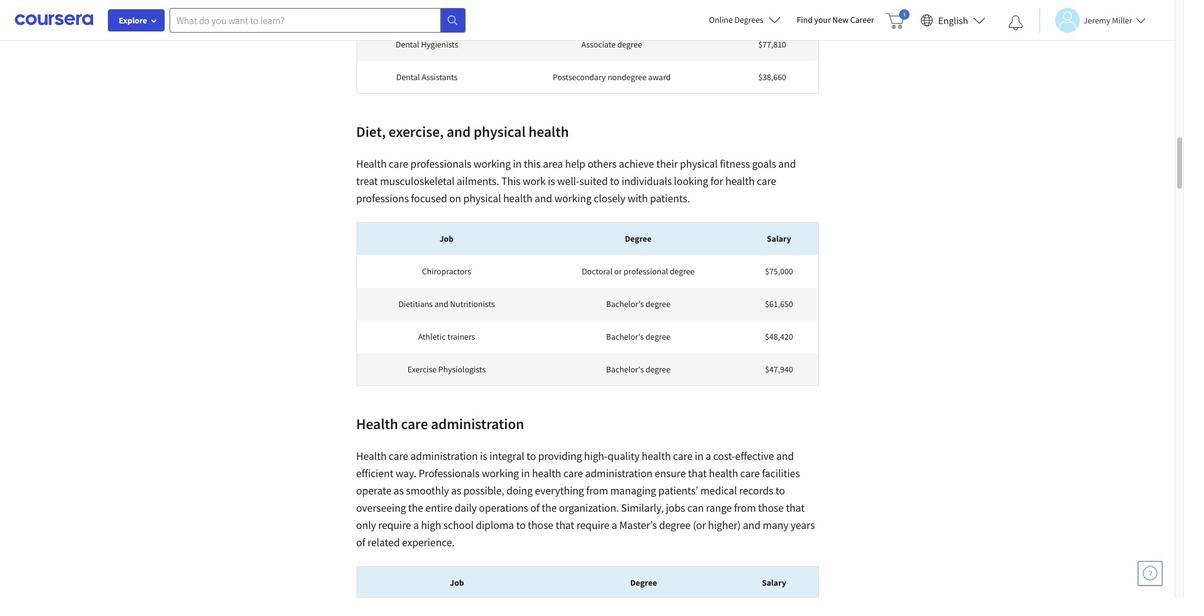 Task type: vqa. For each thing, say whether or not it's contained in the screenshot.


Task type: describe. For each thing, give the bounding box(es) containing it.
2 horizontal spatial that
[[786, 501, 805, 515]]

1 as from the left
[[394, 484, 404, 498]]

health up ensure
[[642, 449, 671, 463]]

assistants
[[422, 71, 458, 82]]

administration for health care administration is integral to providing high-quality health care in a cost-effective and efficient way. professionals working in health care administration ensure that health care facilities operate as smoothly as possible, doing everything from managing patients' medical records to overseeing the entire daily operations of the organization. similarly, jobs can range from those that only require a high school diploma to those that require a master's degree (or higher) and many years of related experience.
[[410, 449, 478, 463]]

integral
[[489, 449, 524, 463]]

exercise,
[[389, 122, 444, 141]]

$163,220
[[756, 6, 788, 17]]

dietitians and nutritionists
[[398, 299, 495, 310]]

suited
[[580, 174, 608, 188]]

jeremy miller button
[[1039, 8, 1146, 32]]

dental assistants
[[396, 71, 458, 82]]

dietitians
[[398, 299, 433, 310]]

efficient
[[356, 466, 393, 480]]

nutritionists
[[450, 299, 495, 310]]

0 vertical spatial salary
[[767, 233, 791, 244]]

master's
[[619, 518, 657, 532]]

achieve
[[619, 157, 654, 171]]

operate
[[356, 484, 392, 498]]

and right goals
[[778, 157, 796, 171]]

on
[[449, 191, 461, 205]]

degree for $77,810
[[617, 39, 642, 50]]

exercise physiologists
[[408, 364, 486, 375]]

daily
[[455, 501, 477, 515]]

your
[[814, 14, 831, 25]]

find
[[797, 14, 813, 25]]

1 horizontal spatial a
[[612, 518, 617, 532]]

1 vertical spatial salary
[[762, 577, 786, 589]]

find your new career
[[797, 14, 874, 25]]

$38,660
[[758, 71, 786, 82]]

athletic
[[418, 331, 446, 342]]

with
[[628, 191, 648, 205]]

$61,650
[[765, 299, 793, 310]]

1 vertical spatial degree
[[630, 577, 657, 589]]

way.
[[396, 466, 416, 480]]

degree for $48,420
[[646, 331, 670, 342]]

athletic trainers
[[418, 331, 475, 342]]

is inside health care professionals working in this area help others achieve their physical fitness goals and treat musculoskeletal ailments. this work is well-suited to individuals looking for health care professions focused on physical health and working closely with patients.
[[548, 174, 555, 188]]

1 vertical spatial job
[[450, 577, 464, 589]]

effective
[[735, 449, 774, 463]]

$48,420
[[765, 331, 793, 342]]

What do you want to learn? text field
[[170, 8, 441, 32]]

musculoskeletal
[[380, 174, 455, 188]]

english
[[938, 14, 968, 26]]

dental for dental hygienists
[[396, 39, 419, 50]]

explore button
[[108, 9, 165, 31]]

award
[[648, 71, 671, 82]]

associate
[[581, 39, 616, 50]]

trainers
[[447, 331, 475, 342]]

professions
[[356, 191, 409, 205]]

individuals
[[622, 174, 672, 188]]

health for health care professionals working in this area help others achieve their physical fitness goals and treat musculoskeletal ailments. this work is well-suited to individuals looking for health care professions focused on physical health and working closely with patients.
[[356, 157, 387, 171]]

online degrees button
[[699, 6, 791, 33]]

jeremy miller
[[1084, 14, 1132, 26]]

focused
[[411, 191, 447, 205]]

shopping cart: 1 item image
[[886, 9, 910, 29]]

find your new career link
[[791, 12, 880, 28]]

patients'
[[658, 484, 698, 498]]

goals
[[752, 157, 776, 171]]

career
[[850, 14, 874, 25]]

medical
[[700, 484, 737, 498]]

postsecondary nondegree award
[[553, 71, 671, 82]]

bachelor's degree for $47,940
[[606, 364, 670, 375]]

professional
[[624, 266, 668, 277]]

working inside health care administration is integral to providing high-quality health care in a cost-effective and efficient way. professionals working in health care administration ensure that health care facilities operate as smoothly as possible, doing everything from managing patients' medical records to overseeing the entire daily operations of the organization. similarly, jobs can range from those that only require a high school diploma to those that require a master's degree (or higher) and many years of related experience.
[[482, 466, 519, 480]]

professionals
[[410, 157, 471, 171]]

health care administration
[[356, 414, 527, 434]]

range
[[706, 501, 732, 515]]

bachelor's for athletic trainers
[[606, 331, 644, 342]]

0 vertical spatial job
[[440, 233, 454, 244]]

dental for dental assistants
[[396, 71, 420, 82]]

organization.
[[559, 501, 619, 515]]

well-
[[557, 174, 580, 188]]

years
[[791, 518, 815, 532]]

health up area at left top
[[529, 122, 569, 141]]

1 require from the left
[[378, 518, 411, 532]]

smoothly
[[406, 484, 449, 498]]

$77,810
[[758, 39, 786, 50]]

2 the from the left
[[542, 501, 557, 515]]

diet,
[[356, 122, 386, 141]]

is inside health care administration is integral to providing high-quality health care in a cost-effective and efficient way. professionals working in health care administration ensure that health care facilities operate as smoothly as possible, doing everything from managing patients' medical records to overseeing the entire daily operations of the organization. similarly, jobs can range from those that only require a high school diploma to those that require a master's degree (or higher) and many years of related experience.
[[480, 449, 487, 463]]

professionals
[[419, 466, 480, 480]]

0 horizontal spatial from
[[586, 484, 608, 498]]

administration for health care administration
[[431, 414, 524, 434]]

health care professionals working in this area help others achieve their physical fitness goals and treat musculoskeletal ailments. this work is well-suited to individuals looking for health care professions focused on physical health and working closely with patients.
[[356, 157, 796, 205]]

chiropractors
[[422, 266, 471, 277]]

1 horizontal spatial that
[[688, 466, 707, 480]]

0 vertical spatial degree
[[625, 233, 652, 244]]

jeremy
[[1084, 14, 1110, 26]]

degree for $47,940
[[646, 364, 670, 375]]

their
[[656, 157, 678, 171]]

to down operations
[[516, 518, 526, 532]]

show notifications image
[[1008, 15, 1023, 30]]

ensure
[[655, 466, 686, 480]]

this
[[501, 174, 521, 188]]

area
[[543, 157, 563, 171]]

1 vertical spatial from
[[734, 501, 756, 515]]

health down cost-
[[709, 466, 738, 480]]

1 vertical spatial in
[[695, 449, 704, 463]]

looking
[[674, 174, 708, 188]]

managing
[[610, 484, 656, 498]]



Task type: locate. For each thing, give the bounding box(es) containing it.
health up everything
[[532, 466, 561, 480]]

2 vertical spatial physical
[[463, 191, 501, 205]]

1 horizontal spatial as
[[451, 484, 461, 498]]

that up years
[[786, 501, 805, 515]]

0 vertical spatial from
[[586, 484, 608, 498]]

bachelor's for exercise physiologists
[[606, 364, 644, 375]]

as down professionals
[[451, 484, 461, 498]]

that down organization.
[[556, 518, 574, 532]]

is left integral
[[480, 449, 487, 463]]

hygienists
[[421, 39, 458, 50]]

possible,
[[463, 484, 504, 498]]

to right integral
[[527, 449, 536, 463]]

new
[[833, 14, 849, 25]]

from down records
[[734, 501, 756, 515]]

operations
[[479, 501, 528, 515]]

3 health from the top
[[356, 449, 387, 463]]

doctoral or professional degree
[[582, 266, 695, 277]]

a
[[706, 449, 711, 463], [413, 518, 419, 532], [612, 518, 617, 532]]

health
[[356, 157, 387, 171], [356, 414, 398, 434], [356, 449, 387, 463]]

bachelor's
[[606, 299, 644, 310], [606, 331, 644, 342], [606, 364, 644, 375]]

job up chiropractors
[[440, 233, 454, 244]]

physical up "looking"
[[680, 157, 718, 171]]

treat
[[356, 174, 378, 188]]

to up closely
[[610, 174, 619, 188]]

1 vertical spatial dental
[[396, 71, 420, 82]]

and up professionals
[[447, 122, 471, 141]]

degree for $61,650
[[646, 299, 670, 310]]

2 vertical spatial bachelor's degree
[[606, 364, 670, 375]]

of down only at the bottom of the page
[[356, 535, 365, 550]]

0 vertical spatial administration
[[431, 414, 524, 434]]

to down 'facilities'
[[776, 484, 785, 498]]

0 horizontal spatial is
[[480, 449, 487, 463]]

1 vertical spatial working
[[554, 191, 592, 205]]

those up many
[[758, 501, 784, 515]]

experience.
[[402, 535, 455, 550]]

administration up professionals
[[410, 449, 478, 463]]

and up 'facilities'
[[776, 449, 794, 463]]

and left many
[[743, 518, 761, 532]]

physical up "this"
[[474, 122, 526, 141]]

working down integral
[[482, 466, 519, 480]]

records
[[739, 484, 773, 498]]

1 vertical spatial bachelor's
[[606, 331, 644, 342]]

only
[[356, 518, 376, 532]]

1 bachelor's from the top
[[606, 299, 644, 310]]

0 vertical spatial bachelor's degree
[[606, 299, 670, 310]]

require down organization.
[[577, 518, 610, 532]]

many
[[763, 518, 789, 532]]

1 the from the left
[[408, 501, 423, 515]]

2 health from the top
[[356, 414, 398, 434]]

degree down master's
[[630, 577, 657, 589]]

facilities
[[762, 466, 800, 480]]

0 vertical spatial that
[[688, 466, 707, 480]]

health for health care administration
[[356, 414, 398, 434]]

bachelor's for dietitians and nutritionists
[[606, 299, 644, 310]]

higher)
[[708, 518, 741, 532]]

2 vertical spatial administration
[[585, 466, 653, 480]]

health inside health care administration is integral to providing high-quality health care in a cost-effective and efficient way. professionals working in health care administration ensure that health care facilities operate as smoothly as possible, doing everything from managing patients' medical records to overseeing the entire daily operations of the organization. similarly, jobs can range from those that only require a high school diploma to those that require a master's degree (or higher) and many years of related experience.
[[356, 449, 387, 463]]

0 vertical spatial health
[[356, 157, 387, 171]]

everything
[[535, 484, 584, 498]]

that
[[688, 466, 707, 480], [786, 501, 805, 515], [556, 518, 574, 532]]

jobs
[[666, 501, 685, 515]]

physical down ailments.
[[463, 191, 501, 205]]

1 horizontal spatial those
[[758, 501, 784, 515]]

1 vertical spatial physical
[[680, 157, 718, 171]]

from
[[586, 484, 608, 498], [734, 501, 756, 515]]

quality
[[608, 449, 640, 463]]

the
[[408, 501, 423, 515], [542, 501, 557, 515]]

degree inside health care administration is integral to providing high-quality health care in a cost-effective and efficient way. professionals working in health care administration ensure that health care facilities operate as smoothly as possible, doing everything from managing patients' medical records to overseeing the entire daily operations of the organization. similarly, jobs can range from those that only require a high school diploma to those that require a master's degree (or higher) and many years of related experience.
[[659, 518, 691, 532]]

0 vertical spatial working
[[474, 157, 511, 171]]

online
[[709, 14, 733, 25]]

1 vertical spatial that
[[786, 501, 805, 515]]

a left high
[[413, 518, 419, 532]]

to inside health care professionals working in this area help others achieve their physical fitness goals and treat musculoskeletal ailments. this work is well-suited to individuals looking for health care professions focused on physical health and working closely with patients.
[[610, 174, 619, 188]]

a left master's
[[612, 518, 617, 532]]

2 vertical spatial in
[[521, 466, 530, 480]]

job down experience.
[[450, 577, 464, 589]]

salary up $75,000
[[767, 233, 791, 244]]

1 horizontal spatial the
[[542, 501, 557, 515]]

the down everything
[[542, 501, 557, 515]]

0 vertical spatial in
[[513, 157, 522, 171]]

postsecondary
[[553, 71, 606, 82]]

1 vertical spatial those
[[528, 518, 554, 532]]

degree
[[617, 39, 642, 50], [670, 266, 695, 277], [646, 299, 670, 310], [646, 331, 670, 342], [646, 364, 670, 375], [659, 518, 691, 532]]

health down "this"
[[503, 191, 532, 205]]

of down doing
[[530, 501, 540, 515]]

dental left assistants at top
[[396, 71, 420, 82]]

bachelor's degree for $61,650
[[606, 299, 670, 310]]

1 health from the top
[[356, 157, 387, 171]]

3 bachelor's degree from the top
[[606, 364, 670, 375]]

1 horizontal spatial require
[[577, 518, 610, 532]]

dental
[[396, 39, 419, 50], [396, 71, 420, 82]]

help
[[565, 157, 585, 171]]

and
[[447, 122, 471, 141], [778, 157, 796, 171], [535, 191, 552, 205], [435, 299, 448, 310], [776, 449, 794, 463], [743, 518, 761, 532]]

can
[[687, 501, 704, 515]]

related
[[367, 535, 400, 550]]

0 vertical spatial dental
[[396, 39, 419, 50]]

associate degree
[[581, 39, 642, 50]]

0 horizontal spatial as
[[394, 484, 404, 498]]

administration down quality
[[585, 466, 653, 480]]

entire
[[425, 501, 452, 515]]

dental left hygienists
[[396, 39, 419, 50]]

0 vertical spatial bachelor's
[[606, 299, 644, 310]]

in inside health care professionals working in this area help others achieve their physical fitness goals and treat musculoskeletal ailments. this work is well-suited to individuals looking for health care professions focused on physical health and working closely with patients.
[[513, 157, 522, 171]]

0 horizontal spatial a
[[413, 518, 419, 532]]

doing
[[507, 484, 533, 498]]

help center image
[[1143, 566, 1158, 581]]

degrees
[[735, 14, 764, 25]]

2 require from the left
[[577, 518, 610, 532]]

3 bachelor's from the top
[[606, 364, 644, 375]]

for
[[711, 174, 723, 188]]

0 horizontal spatial of
[[356, 535, 365, 550]]

that up patients'
[[688, 466, 707, 480]]

high
[[421, 518, 441, 532]]

degree up the doctoral or professional degree in the top of the page
[[625, 233, 652, 244]]

0 vertical spatial those
[[758, 501, 784, 515]]

this
[[524, 157, 541, 171]]

patients.
[[650, 191, 690, 205]]

in left "this"
[[513, 157, 522, 171]]

0 horizontal spatial those
[[528, 518, 554, 532]]

diet, exercise, and physical health
[[356, 122, 569, 141]]

from up organization.
[[586, 484, 608, 498]]

working
[[474, 157, 511, 171], [554, 191, 592, 205], [482, 466, 519, 480]]

salary down many
[[762, 577, 786, 589]]

work
[[523, 174, 546, 188]]

and down work
[[535, 191, 552, 205]]

working up ailments.
[[474, 157, 511, 171]]

explore
[[119, 15, 147, 26]]

is left the well-
[[548, 174, 555, 188]]

2 horizontal spatial a
[[706, 449, 711, 463]]

physiologists
[[438, 364, 486, 375]]

0 horizontal spatial require
[[378, 518, 411, 532]]

the down 'smoothly'
[[408, 501, 423, 515]]

2 vertical spatial working
[[482, 466, 519, 480]]

miller
[[1112, 14, 1132, 26]]

others
[[588, 157, 617, 171]]

providing
[[538, 449, 582, 463]]

administration up integral
[[431, 414, 524, 434]]

school
[[443, 518, 474, 532]]

working down the well-
[[554, 191, 592, 205]]

1 vertical spatial of
[[356, 535, 365, 550]]

and right dietitians
[[435, 299, 448, 310]]

None search field
[[170, 8, 466, 32]]

doctoral
[[582, 266, 613, 277]]

2 as from the left
[[451, 484, 461, 498]]

1 vertical spatial health
[[356, 414, 398, 434]]

degree
[[625, 233, 652, 244], [630, 577, 657, 589]]

those
[[758, 501, 784, 515], [528, 518, 554, 532]]

0 vertical spatial is
[[548, 174, 555, 188]]

1 bachelor's degree from the top
[[606, 299, 670, 310]]

as down the way.
[[394, 484, 404, 498]]

health care administration is integral to providing high-quality health care in a cost-effective and efficient way. professionals working in health care administration ensure that health care facilities operate as smoothly as possible, doing everything from managing patients' medical records to overseeing the entire daily operations of the organization. similarly, jobs can range from those that only require a high school diploma to those that require a master's degree (or higher) and many years of related experience.
[[356, 449, 815, 550]]

overseeing
[[356, 501, 406, 515]]

salary
[[767, 233, 791, 244], [762, 577, 786, 589]]

to
[[610, 174, 619, 188], [527, 449, 536, 463], [776, 484, 785, 498], [516, 518, 526, 532]]

0 vertical spatial of
[[530, 501, 540, 515]]

or
[[614, 266, 622, 277]]

1 vertical spatial bachelor's degree
[[606, 331, 670, 342]]

diploma
[[476, 518, 514, 532]]

in up doing
[[521, 466, 530, 480]]

2 vertical spatial health
[[356, 449, 387, 463]]

2 bachelor's degree from the top
[[606, 331, 670, 342]]

those down everything
[[528, 518, 554, 532]]

1 horizontal spatial is
[[548, 174, 555, 188]]

coursera image
[[15, 10, 93, 30]]

2 vertical spatial that
[[556, 518, 574, 532]]

health inside health care professionals working in this area help others achieve their physical fitness goals and treat musculoskeletal ailments. this work is well-suited to individuals looking for health care professions focused on physical health and working closely with patients.
[[356, 157, 387, 171]]

in left cost-
[[695, 449, 704, 463]]

closely
[[594, 191, 626, 205]]

bachelor's degree for $48,420
[[606, 331, 670, 342]]

1 horizontal spatial from
[[734, 501, 756, 515]]

english button
[[916, 0, 991, 40]]

health down the fitness
[[725, 174, 755, 188]]

$47,940
[[765, 364, 793, 375]]

2 bachelor's from the top
[[606, 331, 644, 342]]

bachelor's degree
[[606, 299, 670, 310], [606, 331, 670, 342], [606, 364, 670, 375]]

health for health care administration is integral to providing high-quality health care in a cost-effective and efficient way. professionals working in health care administration ensure that health care facilities operate as smoothly as possible, doing everything from managing patients' medical records to overseeing the entire daily operations of the organization. similarly, jobs can range from those that only require a high school diploma to those that require a master's degree (or higher) and many years of related experience.
[[356, 449, 387, 463]]

(or
[[693, 518, 706, 532]]

0 vertical spatial physical
[[474, 122, 526, 141]]

1 horizontal spatial of
[[530, 501, 540, 515]]

ailments.
[[457, 174, 499, 188]]

$75,000
[[765, 266, 793, 277]]

1 vertical spatial administration
[[410, 449, 478, 463]]

0 horizontal spatial that
[[556, 518, 574, 532]]

2 vertical spatial bachelor's
[[606, 364, 644, 375]]

similarly,
[[621, 501, 664, 515]]

a left cost-
[[706, 449, 711, 463]]

0 horizontal spatial the
[[408, 501, 423, 515]]

require up related
[[378, 518, 411, 532]]

dental hygienists
[[396, 39, 458, 50]]

1 vertical spatial is
[[480, 449, 487, 463]]

dentists
[[412, 6, 442, 17]]



